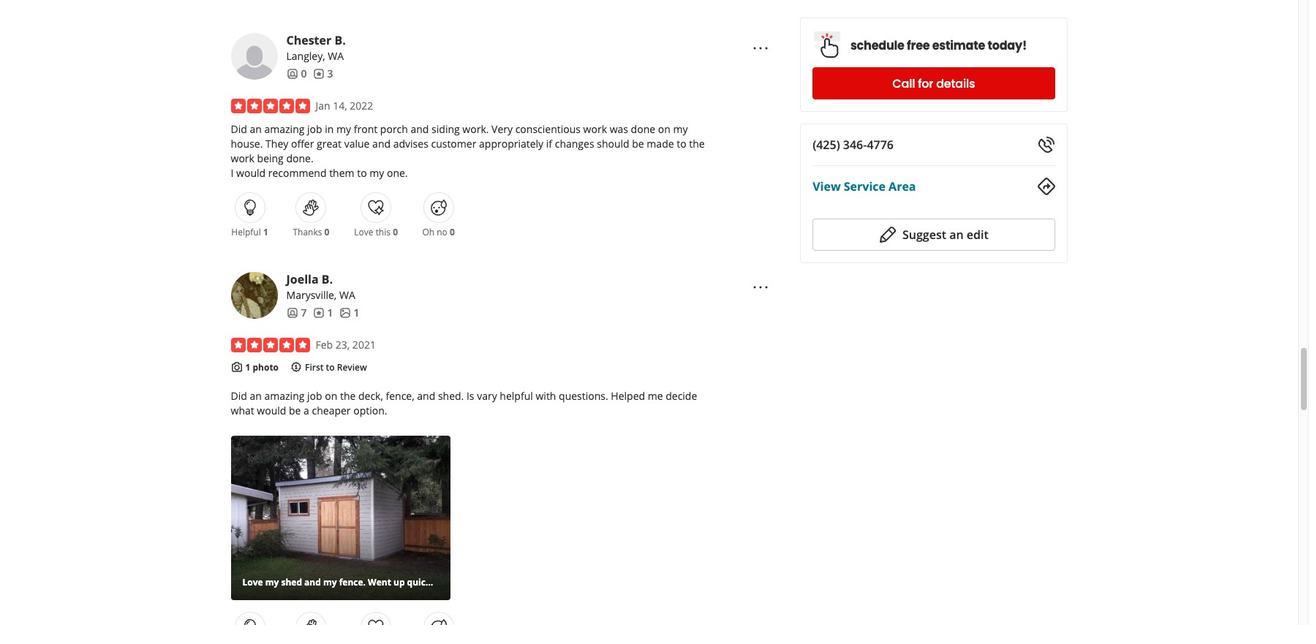 Task type: vqa. For each thing, say whether or not it's contained in the screenshot.
today!
yes



Task type: locate. For each thing, give the bounding box(es) containing it.
1 vertical spatial be
[[289, 404, 301, 418]]

b. inside chester b. langley, wa
[[335, 32, 346, 49]]

friends element down langley, at the left of the page
[[287, 67, 307, 82]]

service
[[844, 179, 886, 195]]

deck,
[[359, 389, 383, 403]]

0 vertical spatial wa
[[328, 49, 344, 63]]

2 did from the top
[[231, 389, 247, 403]]

to right made
[[677, 137, 687, 151]]

1 right 16 camera v2 icon
[[246, 362, 251, 374]]

the right made
[[690, 137, 705, 151]]

amazing up they
[[265, 123, 305, 136]]

amazing inside did an amazing job on the deck, fence, and shed. is vary helpful with questions.  helped me decide what would be a cheaper option.
[[265, 389, 305, 403]]

would right what
[[257, 404, 286, 418]]

24 phone v2 image
[[1038, 136, 1056, 154]]

cheaper
[[312, 404, 351, 418]]

5 star rating image for chester b.
[[231, 99, 310, 114]]

0 horizontal spatial to
[[326, 362, 335, 374]]

5 star rating image up photo
[[231, 338, 310, 353]]

did inside "did an amazing job in my front porch and siding work. very conscientious work was done on my house. they offer great value and advises customer appropriately if changes should be made to the work being done. i would recommend them to my one."
[[231, 123, 247, 136]]

b. inside joella b. marysville, wa
[[322, 272, 333, 288]]

1 horizontal spatial (0 reactions) element
[[393, 226, 398, 239]]

0 vertical spatial friends element
[[287, 67, 307, 82]]

reviews element containing 1
[[313, 306, 333, 321]]

amazing for would
[[265, 389, 305, 403]]

16 review v2 image left 3
[[313, 68, 325, 80]]

job left "in"
[[307, 123, 322, 136]]

(1 reaction) element
[[263, 226, 268, 239]]

menu image
[[752, 40, 770, 57]]

recommend
[[268, 166, 327, 180]]

suggest
[[903, 227, 947, 243]]

4776
[[868, 137, 894, 153]]

2 (0 reactions) element from the left
[[393, 226, 398, 239]]

work up should
[[584, 123, 607, 136]]

my right "in"
[[337, 123, 351, 136]]

would
[[236, 166, 266, 180], [257, 404, 286, 418]]

wa for joella b.
[[340, 289, 355, 303]]

1 vertical spatial friends element
[[287, 306, 307, 321]]

2 amazing from the top
[[265, 389, 305, 403]]

would right i
[[236, 166, 266, 180]]

view service area link
[[813, 179, 917, 195]]

0 vertical spatial on
[[658, 123, 671, 136]]

1 vertical spatial reviews element
[[313, 306, 333, 321]]

an up house.
[[250, 123, 262, 136]]

to right them
[[357, 166, 367, 180]]

amazing up a
[[265, 389, 305, 403]]

them
[[329, 166, 355, 180]]

on
[[658, 123, 671, 136], [325, 389, 338, 403]]

0 right this at left top
[[393, 226, 398, 239]]

1 vertical spatial on
[[325, 389, 338, 403]]

amazing inside "did an amazing job in my front porch and siding work. very conscientious work was done on my house. they offer great value and advises customer appropriately if changes should be made to the work being done. i would recommend them to my one."
[[265, 123, 305, 136]]

the
[[690, 137, 705, 151], [340, 389, 356, 403]]

on up cheaper
[[325, 389, 338, 403]]

job for great
[[307, 123, 322, 136]]

(0 reactions) element for thanks 0
[[325, 226, 330, 239]]

b.
[[335, 32, 346, 49], [322, 272, 333, 288]]

photo
[[253, 362, 279, 374]]

1 friends element from the top
[[287, 67, 307, 82]]

an for suggest an edit
[[950, 227, 964, 243]]

reviews element
[[313, 67, 333, 82], [313, 306, 333, 321]]

on up made
[[658, 123, 671, 136]]

with
[[536, 389, 557, 403]]

5 star rating image
[[231, 99, 310, 114], [231, 338, 310, 353]]

wa up 16 photos v2
[[340, 289, 355, 303]]

friends element down marysville,
[[287, 306, 307, 321]]

reviews element for joella
[[313, 306, 333, 321]]

2 5 star rating image from the top
[[231, 338, 310, 353]]

a
[[304, 404, 309, 418]]

1 horizontal spatial on
[[658, 123, 671, 136]]

job inside did an amazing job on the deck, fence, and shed. is vary helpful with questions.  helped me decide what would be a cheaper option.
[[307, 389, 322, 403]]

(425) 346-4776
[[813, 137, 894, 153]]

be down done
[[632, 137, 645, 151]]

3 (0 reactions) element from the left
[[450, 226, 455, 239]]

my up made
[[674, 123, 688, 136]]

did up house.
[[231, 123, 247, 136]]

0 vertical spatial to
[[677, 137, 687, 151]]

1 vertical spatial work
[[231, 152, 255, 166]]

0 horizontal spatial the
[[340, 389, 356, 403]]

to
[[677, 137, 687, 151], [357, 166, 367, 180], [326, 362, 335, 374]]

0 horizontal spatial work
[[231, 152, 255, 166]]

friends element
[[287, 67, 307, 82], [287, 306, 307, 321]]

did
[[231, 123, 247, 136], [231, 389, 247, 403]]

offer
[[291, 137, 314, 151]]

photo of chester b. image
[[231, 33, 278, 80]]

(0 reactions) element right thanks
[[325, 226, 330, 239]]

friends element for chester b.
[[287, 67, 307, 82]]

and up the advises at the left top of the page
[[411, 123, 429, 136]]

16 photos v2 image
[[339, 308, 351, 319]]

estimate
[[933, 37, 986, 54]]

(0 reactions) element right this at left top
[[393, 226, 398, 239]]

amazing
[[265, 123, 305, 136], [265, 389, 305, 403]]

reviews element for chester
[[313, 67, 333, 82]]

0 horizontal spatial my
[[337, 123, 351, 136]]

and left shed.
[[417, 389, 436, 403]]

and for porch
[[411, 123, 429, 136]]

0 horizontal spatial on
[[325, 389, 338, 403]]

front
[[354, 123, 378, 136]]

an inside "did an amazing job in my front porch and siding work. very conscientious work was done on my house. they offer great value and advises customer appropriately if changes should be made to the work being done. i would recommend them to my one."
[[250, 123, 262, 136]]

oh
[[423, 226, 435, 239]]

1 vertical spatial 16 review v2 image
[[313, 308, 325, 319]]

an
[[250, 123, 262, 136], [950, 227, 964, 243], [250, 389, 262, 403]]

1 5 star rating image from the top
[[231, 99, 310, 114]]

siding
[[432, 123, 460, 136]]

0 vertical spatial 5 star rating image
[[231, 99, 310, 114]]

joella b. marysville, wa
[[287, 272, 355, 303]]

reviews element containing 3
[[313, 67, 333, 82]]

did an amazing job in my front porch and siding work. very conscientious work was done on my house. they offer great value and advises customer appropriately if changes should be made to the work being done. i would recommend them to my one.
[[231, 123, 705, 180]]

2 horizontal spatial to
[[677, 137, 687, 151]]

1 16 review v2 image from the top
[[313, 68, 325, 80]]

if
[[547, 137, 553, 151]]

job inside "did an amazing job in my front porch and siding work. very conscientious work was done on my house. they offer great value and advises customer appropriately if changes should be made to the work being done. i would recommend them to my one."
[[307, 123, 322, 136]]

14,
[[333, 99, 347, 113]]

the inside "did an amazing job in my front porch and siding work. very conscientious work was done on my house. they offer great value and advises customer appropriately if changes should be made to the work being done. i would recommend them to my one."
[[690, 137, 705, 151]]

1 job from the top
[[307, 123, 322, 136]]

an inside did an amazing job on the deck, fence, and shed. is vary helpful with questions.  helped me decide what would be a cheaper option.
[[250, 389, 262, 403]]

and
[[411, 123, 429, 136], [373, 137, 391, 151], [417, 389, 436, 403]]

the up cheaper
[[340, 389, 356, 403]]

1 horizontal spatial my
[[370, 166, 384, 180]]

2 vertical spatial and
[[417, 389, 436, 403]]

0 vertical spatial and
[[411, 123, 429, 136]]

wa inside joella b. marysville, wa
[[340, 289, 355, 303]]

5 star rating image up they
[[231, 99, 310, 114]]

346-
[[844, 137, 868, 153]]

decide
[[666, 389, 698, 403]]

0 horizontal spatial be
[[289, 404, 301, 418]]

1 vertical spatial job
[[307, 389, 322, 403]]

photo of joella b. image
[[231, 273, 278, 319]]

1 vertical spatial an
[[950, 227, 964, 243]]

1 vertical spatial and
[[373, 137, 391, 151]]

job up a
[[307, 389, 322, 403]]

1 vertical spatial would
[[257, 404, 286, 418]]

0 vertical spatial job
[[307, 123, 322, 136]]

1 vertical spatial did
[[231, 389, 247, 403]]

joella
[[287, 272, 319, 288]]

1 vertical spatial amazing
[[265, 389, 305, 403]]

is
[[467, 389, 475, 403]]

my
[[337, 123, 351, 136], [674, 123, 688, 136], [370, 166, 384, 180]]

menu image
[[752, 279, 770, 297]]

friends element containing 7
[[287, 306, 307, 321]]

16 first v2 image
[[291, 362, 302, 373]]

thanks
[[293, 226, 322, 239]]

oh no 0
[[423, 226, 455, 239]]

0 vertical spatial b.
[[335, 32, 346, 49]]

fence,
[[386, 389, 415, 403]]

0 vertical spatial an
[[250, 123, 262, 136]]

work
[[584, 123, 607, 136], [231, 152, 255, 166]]

16 review v2 image
[[313, 68, 325, 80], [313, 308, 325, 319]]

2 vertical spatial an
[[250, 389, 262, 403]]

was
[[610, 123, 629, 136]]

1 vertical spatial wa
[[340, 289, 355, 303]]

they
[[266, 137, 289, 151]]

did for did an amazing job in my front porch and siding work. very conscientious work was done on my house. they offer great value and advises customer appropriately if changes should be made to the work being done. i would recommend them to my one.
[[231, 123, 247, 136]]

this
[[376, 226, 391, 239]]

24 directions v2 image
[[1038, 178, 1056, 195]]

wa up 3
[[328, 49, 344, 63]]

2022
[[350, 99, 373, 113]]

be
[[632, 137, 645, 151], [289, 404, 301, 418]]

1 horizontal spatial be
[[632, 137, 645, 151]]

be inside did an amazing job on the deck, fence, and shed. is vary helpful with questions.  helped me decide what would be a cheaper option.
[[289, 404, 301, 418]]

1 did from the top
[[231, 123, 247, 136]]

1 amazing from the top
[[265, 123, 305, 136]]

my left one.
[[370, 166, 384, 180]]

1 reviews element from the top
[[313, 67, 333, 82]]

0 vertical spatial work
[[584, 123, 607, 136]]

b. right chester
[[335, 32, 346, 49]]

be left a
[[289, 404, 301, 418]]

0 vertical spatial reviews element
[[313, 67, 333, 82]]

an up what
[[250, 389, 262, 403]]

friends element for joella b.
[[287, 306, 307, 321]]

for
[[919, 75, 934, 92]]

2 job from the top
[[307, 389, 322, 403]]

1 horizontal spatial the
[[690, 137, 705, 151]]

2 horizontal spatial (0 reactions) element
[[450, 226, 455, 239]]

1 horizontal spatial to
[[357, 166, 367, 180]]

0 vertical spatial amazing
[[265, 123, 305, 136]]

an for did an amazing job in my front porch and siding work. very conscientious work was done on my house. they offer great value and advises customer appropriately if changes should be made to the work being done. i would recommend them to my one.
[[250, 123, 262, 136]]

2 vertical spatial to
[[326, 362, 335, 374]]

and inside did an amazing job on the deck, fence, and shed. is vary helpful with questions.  helped me decide what would be a cheaper option.
[[417, 389, 436, 403]]

reviews element right 7
[[313, 306, 333, 321]]

1 right 16 photos v2
[[354, 306, 360, 320]]

b. up marysville,
[[322, 272, 333, 288]]

0 vertical spatial would
[[236, 166, 266, 180]]

0 vertical spatial 16 review v2 image
[[313, 68, 325, 80]]

0 right 16 friends v2 icon
[[301, 67, 307, 81]]

(0 reactions) element right no on the left top of the page
[[450, 226, 455, 239]]

to right first
[[326, 362, 335, 374]]

0 vertical spatial be
[[632, 137, 645, 151]]

2 16 review v2 image from the top
[[313, 308, 325, 319]]

2 reviews element from the top
[[313, 306, 333, 321]]

and for fence,
[[417, 389, 436, 403]]

0
[[301, 67, 307, 81], [325, 226, 330, 239], [393, 226, 398, 239], [450, 226, 455, 239]]

1 left 16 photos v2
[[327, 306, 333, 320]]

an left edit
[[950, 227, 964, 243]]

0 vertical spatial did
[[231, 123, 247, 136]]

an inside button
[[950, 227, 964, 243]]

friends element containing 0
[[287, 67, 307, 82]]

0 horizontal spatial b.
[[322, 272, 333, 288]]

0 horizontal spatial (0 reactions) element
[[325, 226, 330, 239]]

did up what
[[231, 389, 247, 403]]

work down house.
[[231, 152, 255, 166]]

reviews element down langley, at the left of the page
[[313, 67, 333, 82]]

2 friends element from the top
[[287, 306, 307, 321]]

0 vertical spatial the
[[690, 137, 705, 151]]

(0 reactions) element
[[325, 226, 330, 239], [393, 226, 398, 239], [450, 226, 455, 239]]

wa inside chester b. langley, wa
[[328, 49, 344, 63]]

1 vertical spatial the
[[340, 389, 356, 403]]

1 (0 reactions) element from the left
[[325, 226, 330, 239]]

and down porch
[[373, 137, 391, 151]]

wa for chester b.
[[328, 49, 344, 63]]

16 review v2 image right 7
[[313, 308, 325, 319]]

1 vertical spatial 5 star rating image
[[231, 338, 310, 353]]

1 horizontal spatial b.
[[335, 32, 346, 49]]

1 vertical spatial b.
[[322, 272, 333, 288]]

did inside did an amazing job on the deck, fence, and shed. is vary helpful with questions.  helped me decide what would be a cheaper option.
[[231, 389, 247, 403]]



Task type: describe. For each thing, give the bounding box(es) containing it.
one.
[[387, 166, 408, 180]]

1 inside photos element
[[354, 306, 360, 320]]

16 review v2 image for joella
[[313, 308, 325, 319]]

be inside "did an amazing job in my front porch and siding work. very conscientious work was done on my house. they offer great value and advises customer appropriately if changes should be made to the work being done. i would recommend them to my one."
[[632, 137, 645, 151]]

b. for chester b.
[[335, 32, 346, 49]]

helpful
[[500, 389, 533, 403]]

on inside did an amazing job on the deck, fence, and shed. is vary helpful with questions.  helped me decide what would be a cheaper option.
[[325, 389, 338, 403]]

work.
[[463, 123, 489, 136]]

would inside "did an amazing job in my front porch and siding work. very conscientious work was done on my house. they offer great value and advises customer appropriately if changes should be made to the work being done. i would recommend them to my one."
[[236, 166, 266, 180]]

amazing for they
[[265, 123, 305, 136]]

24 pencil v2 image
[[880, 226, 897, 244]]

an for did an amazing job on the deck, fence, and shed. is vary helpful with questions.  helped me decide what would be a cheaper option.
[[250, 389, 262, 403]]

no
[[437, 226, 448, 239]]

today!
[[988, 37, 1028, 54]]

0 right thanks
[[325, 226, 330, 239]]

customer
[[431, 137, 477, 151]]

suggest an edit button
[[813, 219, 1056, 251]]

option.
[[354, 404, 388, 418]]

feb
[[316, 338, 333, 352]]

(425)
[[813, 137, 841, 153]]

5 star rating image for joella b.
[[231, 338, 310, 353]]

did for did an amazing job on the deck, fence, and shed. is vary helpful with questions.  helped me decide what would be a cheaper option.
[[231, 389, 247, 403]]

photos element
[[339, 306, 360, 321]]

thanks 0
[[293, 226, 330, 239]]

made
[[647, 137, 674, 151]]

3
[[327, 67, 333, 81]]

i
[[231, 166, 234, 180]]

done
[[631, 123, 656, 136]]

helpful
[[231, 226, 261, 239]]

1 right 'helpful'
[[263, 226, 268, 239]]

call for details button
[[813, 67, 1056, 100]]

free
[[907, 37, 931, 54]]

view
[[813, 179, 841, 195]]

very
[[492, 123, 513, 136]]

chester b. link
[[287, 32, 346, 49]]

advises
[[393, 137, 429, 151]]

schedule
[[851, 37, 905, 54]]

shed.
[[438, 389, 464, 403]]

schedule free estimate today!
[[851, 37, 1028, 54]]

review
[[337, 362, 367, 374]]

helped
[[611, 389, 646, 403]]

should
[[597, 137, 630, 151]]

what
[[231, 404, 254, 418]]

call
[[893, 75, 916, 92]]

house.
[[231, 137, 263, 151]]

job for a
[[307, 389, 322, 403]]

0 inside friends element
[[301, 67, 307, 81]]

questions.
[[559, 389, 609, 403]]

marysville,
[[287, 289, 337, 303]]

area
[[889, 179, 917, 195]]

b. for joella b.
[[322, 272, 333, 288]]

16 friends v2 image
[[287, 308, 298, 319]]

23,
[[336, 338, 350, 352]]

chester b. langley, wa
[[287, 32, 346, 63]]

jan
[[316, 99, 331, 113]]

1 photo
[[246, 362, 279, 374]]

did an amazing job on the deck, fence, and shed. is vary helpful with questions.  helped me decide what would be a cheaper option.
[[231, 389, 698, 418]]

conscientious
[[516, 123, 581, 136]]

edit
[[967, 227, 989, 243]]

great
[[317, 137, 342, 151]]

porch
[[380, 123, 408, 136]]

1 horizontal spatial work
[[584, 123, 607, 136]]

1 inside reviews element
[[327, 306, 333, 320]]

the inside did an amazing job on the deck, fence, and shed. is vary helpful with questions.  helped me decide what would be a cheaper option.
[[340, 389, 356, 403]]

call for details
[[893, 75, 976, 92]]

jan 14, 2022
[[316, 99, 373, 113]]

done.
[[286, 152, 314, 166]]

on inside "did an amazing job in my front porch and siding work. very conscientious work was done on my house. they offer great value and advises customer appropriately if changes should be made to the work being done. i would recommend them to my one."
[[658, 123, 671, 136]]

love this 0
[[354, 226, 398, 239]]

7
[[301, 306, 307, 320]]

appropriately
[[479, 137, 544, 151]]

vary
[[477, 389, 497, 403]]

(0 reactions) element for oh no 0
[[450, 226, 455, 239]]

2021
[[353, 338, 376, 352]]

1 photo link
[[246, 362, 279, 374]]

16 friends v2 image
[[287, 68, 298, 80]]

16 camera v2 image
[[231, 362, 243, 373]]

love
[[354, 226, 374, 239]]

first to review
[[305, 362, 367, 374]]

would inside did an amazing job on the deck, fence, and shed. is vary helpful with questions.  helped me decide what would be a cheaper option.
[[257, 404, 286, 418]]

first
[[305, 362, 324, 374]]

suggest an edit
[[903, 227, 989, 243]]

in
[[325, 123, 334, 136]]

2 horizontal spatial my
[[674, 123, 688, 136]]

being
[[257, 152, 284, 166]]

joella b. link
[[287, 272, 333, 288]]

helpful 1
[[231, 226, 268, 239]]

changes
[[555, 137, 595, 151]]

(0 reactions) element for love this 0
[[393, 226, 398, 239]]

feb 23, 2021
[[316, 338, 376, 352]]

langley,
[[287, 49, 325, 63]]

me
[[648, 389, 663, 403]]

16 review v2 image for chester
[[313, 68, 325, 80]]

chester
[[287, 32, 332, 49]]

view service area
[[813, 179, 917, 195]]

1 vertical spatial to
[[357, 166, 367, 180]]

0 right no on the left top of the page
[[450, 226, 455, 239]]

value
[[344, 137, 370, 151]]

details
[[937, 75, 976, 92]]



